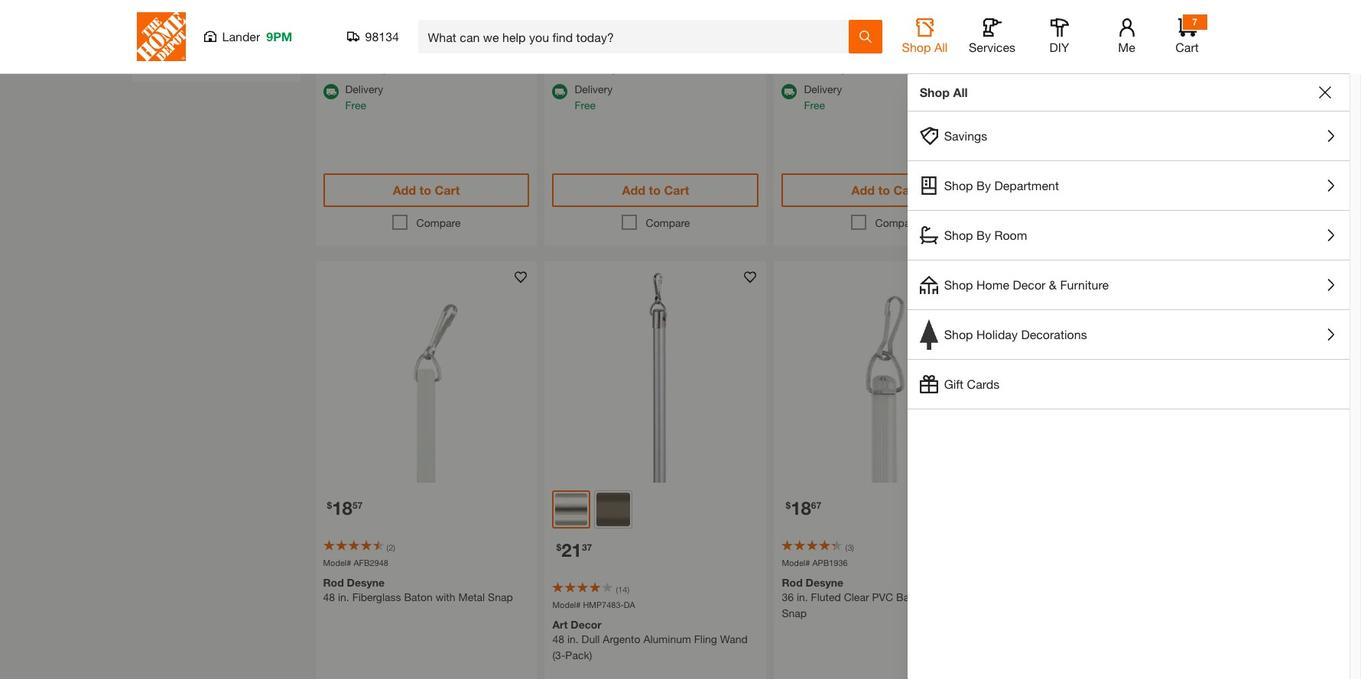 Task type: vqa. For each thing, say whether or not it's contained in the screenshot.
square
no



Task type: describe. For each thing, give the bounding box(es) containing it.
rod for $ 18 67
[[782, 577, 803, 590]]

shop home decor & furniture
[[944, 278, 1109, 292]]

available shipping image
[[323, 84, 338, 99]]

baton inside "rod desyne 36 in. fluted clear pvc baton with metal snap"
[[896, 592, 925, 605]]

shop left services
[[902, 40, 931, 54]]

clear
[[844, 592, 869, 605]]

snap inside "rod desyne 36 in. fluted clear pvc baton with metal snap"
[[782, 608, 807, 621]]

3 add to cart button from the left
[[782, 174, 989, 207]]

2 available shipping image from the left
[[782, 84, 797, 99]]

art
[[553, 619, 568, 632]]

diy
[[1050, 40, 1070, 54]]

1 horizontal spatial (
[[616, 585, 618, 595]]

9pm
[[266, 29, 292, 44]]

delivery for 2nd available shipping image from right
[[575, 83, 613, 96]]

home
[[977, 278, 1010, 292]]

$ 21 37
[[556, 540, 592, 561]]

37
[[582, 542, 592, 554]]

rod desyne 48 in. fiberglass baton with metal snap
[[323, 577, 513, 605]]

7
[[1193, 16, 1198, 28]]

lander
[[222, 29, 260, 44]]

( for $ 18 57
[[387, 543, 389, 553]]

-
[[148, 51, 152, 64]]

lander 9pm
[[222, 29, 292, 44]]

shop for decorations
[[944, 327, 973, 342]]

98134 button
[[347, 29, 400, 44]]

add for first add to cart button from the left
[[393, 183, 416, 197]]

fling
[[694, 634, 717, 647]]

cart for first add to cart button from right
[[894, 183, 919, 197]]

model# afb2948
[[323, 558, 388, 568]]

pack)
[[565, 650, 592, 663]]

gift
[[944, 377, 964, 392]]

pickup free ship to store for 2nd available shipping image from right
[[575, 44, 658, 75]]

3
[[848, 543, 852, 553]]

1 horizontal spatial model#
[[553, 600, 581, 610]]

98134
[[365, 29, 399, 44]]

view
[[155, 51, 178, 64]]

21
[[562, 540, 582, 561]]

in. for $ 18 67
[[797, 592, 808, 605]]

( 2 )
[[387, 543, 395, 553]]

pickup for 1st available for pickup icon from the right
[[1034, 44, 1067, 57]]

1 add to cart button from the left
[[323, 174, 530, 207]]

desyne for $ 18 67
[[806, 577, 844, 590]]

savings button
[[908, 112, 1350, 161]]

18 for $ 18 57
[[332, 498, 353, 519]]

2 store from the left
[[634, 62, 658, 75]]

gift cards link
[[908, 360, 1350, 409]]

cart 7
[[1176, 16, 1199, 54]]

shop by room
[[944, 228, 1028, 242]]

48 in. fiberglass baton with metal snap image
[[316, 262, 537, 483]]

36 in. fluted clear pvc baton with metal snap image
[[774, 262, 996, 483]]

36 in. smooth clear pvc baton with metal snap image
[[1004, 262, 1226, 483]]

- view less
[[148, 51, 203, 64]]

36
[[782, 592, 794, 605]]

bronze image
[[597, 493, 631, 527]]

1 vertical spatial all
[[953, 85, 968, 99]]

in. for $ 18 57
[[338, 592, 349, 605]]

feedback link image
[[1341, 259, 1361, 341]]

1 available shipping image from the left
[[553, 84, 568, 99]]

diy button
[[1035, 18, 1084, 55]]

menu containing savings
[[908, 112, 1350, 410]]

rod for $ 18 57
[[323, 577, 344, 590]]

cart for first add to cart button from the left
[[435, 183, 460, 197]]

48 for 48 in. fiberglass baton with metal snap
[[323, 592, 335, 605]]

me button
[[1103, 18, 1152, 55]]

shop for room
[[944, 228, 973, 242]]

shop holiday decorations
[[944, 327, 1087, 342]]

decor inside the art decor 48 in. dull argento aluminum fling wand (3-pack)
[[571, 619, 602, 632]]

fiberglass
[[352, 592, 401, 605]]

- view less link
[[140, 41, 293, 74]]

1 ship from the left
[[369, 62, 389, 75]]

4 ship from the left
[[1058, 62, 1078, 75]]

shop for department
[[944, 178, 973, 193]]

cart for 2nd add to cart button from right
[[664, 183, 689, 197]]

14
[[618, 585, 627, 595]]

rod desyne 36 in. fluted clear pvc baton with metal snap
[[782, 577, 977, 621]]

shop up savings in the top of the page
[[920, 85, 950, 99]]

( 14 )
[[616, 585, 630, 595]]

) for $ 18 57
[[393, 543, 395, 553]]

pickup for available for pickup image
[[804, 44, 837, 57]]

in. inside the art decor 48 in. dull argento aluminum fling wand (3-pack)
[[567, 634, 579, 647]]

less
[[181, 51, 203, 64]]

delivery free for first add to cart button from the left
[[345, 83, 383, 112]]

$ 18 67
[[786, 498, 822, 519]]

add for 2nd add to cart button from right
[[622, 183, 646, 197]]

decor inside shop home decor & furniture button
[[1013, 278, 1046, 292]]

savings
[[944, 128, 988, 143]]

services button
[[968, 18, 1017, 55]]

snap inside 'rod desyne 48 in. fiberglass baton with metal snap'
[[488, 592, 513, 605]]

shop home decor & furniture button
[[908, 261, 1350, 310]]

silver image
[[556, 494, 588, 526]]

drawer close image
[[1319, 86, 1332, 99]]

57
[[353, 500, 363, 512]]



Task type: locate. For each thing, give the bounding box(es) containing it.
delivery for available shipping icon
[[345, 83, 383, 96]]

1 desyne from the left
[[347, 577, 385, 590]]

1 delivery from the left
[[345, 83, 383, 96]]

( 3 )
[[846, 543, 854, 553]]

0 horizontal spatial delivery free
[[345, 83, 383, 112]]

3 delivery free from the left
[[804, 83, 842, 112]]

) up da
[[627, 585, 630, 595]]

) up 'rod desyne 48 in. fiberglass baton with metal snap'
[[393, 543, 395, 553]]

1 horizontal spatial add to cart
[[622, 183, 689, 197]]

1 available for pickup image from the left
[[553, 46, 568, 61]]

0 horizontal spatial in.
[[338, 592, 349, 605]]

0 horizontal spatial 48
[[323, 592, 335, 605]]

1 store from the left
[[405, 62, 429, 75]]

compare
[[417, 216, 461, 229], [646, 216, 690, 229], [875, 216, 920, 229]]

with inside 'rod desyne 48 in. fiberglass baton with metal snap'
[[436, 592, 456, 605]]

1 vertical spatial shop all
[[920, 85, 968, 99]]

metal inside "rod desyne 36 in. fluted clear pvc baton with metal snap"
[[951, 592, 977, 605]]

free ship to store
[[345, 62, 429, 75]]

1 horizontal spatial available for pickup image
[[1012, 46, 1027, 61]]

2 rod from the left
[[782, 577, 803, 590]]

2 horizontal spatial add to cart
[[852, 183, 919, 197]]

$ inside '$ 21 37'
[[556, 542, 562, 554]]

&
[[1049, 278, 1057, 292]]

2 with from the left
[[928, 592, 948, 605]]

0 horizontal spatial baton
[[404, 592, 433, 605]]

pickup free ship to store
[[575, 44, 658, 75], [804, 44, 888, 75], [1034, 44, 1117, 75]]

1 horizontal spatial pickup free ship to store
[[804, 44, 888, 75]]

2 18 from the left
[[791, 498, 811, 519]]

18
[[332, 498, 353, 519], [791, 498, 811, 519]]

art decor 48 in. dull argento aluminum fling wand (3-pack)
[[553, 619, 748, 663]]

shop left room
[[944, 228, 973, 242]]

gift cards
[[944, 377, 1000, 392]]

1 horizontal spatial delivery
[[575, 83, 613, 96]]

decor
[[1013, 278, 1046, 292], [571, 619, 602, 632]]

$ left 37
[[556, 542, 562, 554]]

0 horizontal spatial add
[[393, 183, 416, 197]]

with right the pvc
[[928, 592, 948, 605]]

( up afb2948
[[387, 543, 389, 553]]

18 up model# apb1936
[[791, 498, 811, 519]]

2 pickup free ship to store from the left
[[804, 44, 888, 75]]

1 horizontal spatial desyne
[[806, 577, 844, 590]]

48 in. dull argento aluminum fling wand (3-pack) image
[[545, 262, 767, 483]]

1 with from the left
[[436, 592, 456, 605]]

( up hmp7483-
[[616, 585, 618, 595]]

2 horizontal spatial delivery free
[[804, 83, 842, 112]]

2 horizontal spatial )
[[852, 543, 854, 553]]

shop all button
[[901, 18, 950, 55]]

dull
[[582, 634, 600, 647]]

decor left &
[[1013, 278, 1046, 292]]

3 compare from the left
[[875, 216, 920, 229]]

0 horizontal spatial metal
[[459, 592, 485, 605]]

da
[[624, 600, 635, 610]]

menu
[[908, 112, 1350, 410]]

pickup for first available for pickup icon
[[575, 44, 608, 57]]

0 horizontal spatial decor
[[571, 619, 602, 632]]

0 horizontal spatial desyne
[[347, 577, 385, 590]]

0 horizontal spatial add to cart
[[393, 183, 460, 197]]

2 baton from the left
[[896, 592, 925, 605]]

0 horizontal spatial pickup
[[575, 44, 608, 57]]

0 horizontal spatial $
[[327, 500, 332, 512]]

$ inside $ 18 57
[[327, 500, 332, 512]]

(
[[387, 543, 389, 553], [846, 543, 848, 553], [616, 585, 618, 595]]

by for department
[[977, 178, 991, 193]]

pinch pleat draperies link
[[172, 19, 272, 32]]

department
[[995, 178, 1059, 193]]

shop all left services
[[902, 40, 948, 54]]

2 horizontal spatial (
[[846, 543, 848, 553]]

48
[[323, 592, 335, 605], [553, 634, 565, 647]]

delivery for first available shipping image from right
[[804, 83, 842, 96]]

me
[[1118, 40, 1136, 54]]

1 add from the left
[[393, 183, 416, 197]]

0 vertical spatial by
[[977, 178, 991, 193]]

1 horizontal spatial 18
[[791, 498, 811, 519]]

1 horizontal spatial available shipping image
[[782, 84, 797, 99]]

2 ship from the left
[[599, 62, 619, 75]]

0 horizontal spatial add to cart button
[[323, 174, 530, 207]]

shop for decor
[[944, 278, 973, 292]]

0 horizontal spatial pickup free ship to store
[[575, 44, 658, 75]]

2 horizontal spatial delivery
[[804, 83, 842, 96]]

services
[[969, 40, 1016, 54]]

48 inside 'rod desyne 48 in. fiberglass baton with metal snap'
[[323, 592, 335, 605]]

metal
[[459, 592, 485, 605], [951, 592, 977, 605]]

shop all
[[902, 40, 948, 54], [920, 85, 968, 99]]

0 horizontal spatial 18
[[332, 498, 353, 519]]

all inside button
[[935, 40, 948, 54]]

67
[[811, 500, 822, 512]]

furniture
[[1060, 278, 1109, 292]]

add for first add to cart button from right
[[852, 183, 875, 197]]

2 compare from the left
[[646, 216, 690, 229]]

afb2948
[[354, 558, 388, 568]]

decor up dull
[[571, 619, 602, 632]]

$ left "57" at bottom
[[327, 500, 332, 512]]

to
[[392, 62, 402, 75], [622, 62, 631, 75], [851, 62, 861, 75], [1081, 62, 1090, 75], [420, 183, 431, 197], [649, 183, 661, 197], [878, 183, 890, 197]]

2 available for pickup image from the left
[[1012, 46, 1027, 61]]

with
[[436, 592, 456, 605], [928, 592, 948, 605]]

argento
[[603, 634, 641, 647]]

pinch pleat draperies
[[172, 19, 272, 32]]

by left room
[[977, 228, 991, 242]]

0 horizontal spatial snap
[[488, 592, 513, 605]]

add to cart
[[393, 183, 460, 197], [622, 183, 689, 197], [852, 183, 919, 197]]

2 delivery free from the left
[[575, 83, 613, 112]]

0 horizontal spatial (
[[387, 543, 389, 553]]

snap
[[488, 592, 513, 605], [782, 608, 807, 621]]

add to cart for available shipping icon
[[393, 183, 460, 197]]

1 vertical spatial by
[[977, 228, 991, 242]]

fluted
[[811, 592, 841, 605]]

) for $ 18 67
[[852, 543, 854, 553]]

decorations
[[1021, 327, 1087, 342]]

48 down model# afb2948
[[323, 592, 335, 605]]

1 18 from the left
[[332, 498, 353, 519]]

0 vertical spatial all
[[935, 40, 948, 54]]

2 by from the top
[[977, 228, 991, 242]]

in. up pack)
[[567, 634, 579, 647]]

1 baton from the left
[[404, 592, 433, 605]]

rod up the 36
[[782, 577, 803, 590]]

shop all up savings in the top of the page
[[920, 85, 968, 99]]

1 add to cart from the left
[[393, 183, 460, 197]]

wand
[[720, 634, 748, 647]]

model# up art
[[553, 600, 581, 610]]

1 horizontal spatial snap
[[782, 608, 807, 621]]

48 down art
[[553, 634, 565, 647]]

free
[[345, 62, 366, 75], [575, 62, 596, 75], [804, 62, 825, 75], [1034, 62, 1055, 75], [345, 99, 366, 112], [575, 99, 596, 112], [804, 99, 825, 112], [1034, 99, 1055, 112]]

by
[[977, 178, 991, 193], [977, 228, 991, 242]]

aluminum
[[644, 634, 691, 647]]

3 delivery from the left
[[804, 83, 842, 96]]

3 add from the left
[[852, 183, 875, 197]]

delivery free
[[345, 83, 383, 112], [575, 83, 613, 112], [804, 83, 842, 112]]

1 horizontal spatial metal
[[951, 592, 977, 605]]

1 horizontal spatial baton
[[896, 592, 925, 605]]

in. inside "rod desyne 36 in. fluted clear pvc baton with metal snap"
[[797, 592, 808, 605]]

delivery
[[345, 83, 383, 96], [575, 83, 613, 96], [804, 83, 842, 96]]

ship
[[369, 62, 389, 75], [599, 62, 619, 75], [828, 62, 848, 75], [1058, 62, 1078, 75]]

2 add to cart button from the left
[[553, 174, 759, 207]]

3 pickup from the left
[[1034, 44, 1067, 57]]

0 horizontal spatial available for pickup image
[[553, 46, 568, 61]]

rod inside "rod desyne 36 in. fluted clear pvc baton with metal snap"
[[782, 577, 803, 590]]

draperies
[[228, 19, 272, 32]]

$ for $ 18 67
[[786, 500, 791, 512]]

1 vertical spatial snap
[[782, 608, 807, 621]]

add to cart for 2nd available shipping image from right
[[622, 183, 689, 197]]

1 compare from the left
[[417, 216, 461, 229]]

1 pickup from the left
[[575, 44, 608, 57]]

$ for $ 18 57
[[327, 500, 332, 512]]

1 horizontal spatial $
[[556, 542, 562, 554]]

hmp7483-
[[583, 600, 624, 610]]

shop by department
[[944, 178, 1059, 193]]

desyne inside "rod desyne 36 in. fluted clear pvc baton with metal snap"
[[806, 577, 844, 590]]

pvc
[[872, 592, 894, 605]]

1 horizontal spatial all
[[953, 85, 968, 99]]

0 horizontal spatial available shipping image
[[553, 84, 568, 99]]

2 horizontal spatial pickup
[[1034, 44, 1067, 57]]

shop down savings in the top of the page
[[944, 178, 973, 193]]

2 add to cart from the left
[[622, 183, 689, 197]]

pickup
[[575, 44, 608, 57], [804, 44, 837, 57], [1034, 44, 1067, 57]]

4 store from the left
[[1093, 62, 1117, 75]]

shop holiday decorations preview image
[[920, 320, 938, 350]]

0 vertical spatial shop all
[[902, 40, 948, 54]]

1 pickup free ship to store from the left
[[575, 44, 658, 75]]

0 horizontal spatial model#
[[323, 558, 351, 568]]

desyne up fiberglass
[[347, 577, 385, 590]]

( up apb1936
[[846, 543, 848, 553]]

holiday
[[977, 327, 1018, 342]]

$ left 67
[[786, 500, 791, 512]]

3 add to cart from the left
[[852, 183, 919, 197]]

2 add from the left
[[622, 183, 646, 197]]

0 vertical spatial snap
[[488, 592, 513, 605]]

)
[[393, 543, 395, 553], [852, 543, 854, 553], [627, 585, 630, 595]]

2 horizontal spatial model#
[[782, 558, 810, 568]]

1 rod from the left
[[323, 577, 344, 590]]

shop by room button
[[908, 211, 1350, 260]]

3 store from the left
[[864, 62, 888, 75]]

room
[[995, 228, 1028, 242]]

model# hmp7483-da
[[553, 600, 635, 610]]

by for room
[[977, 228, 991, 242]]

2 horizontal spatial add
[[852, 183, 875, 197]]

in.
[[338, 592, 349, 605], [797, 592, 808, 605], [567, 634, 579, 647]]

pinch
[[172, 19, 198, 32]]

shop by department button
[[908, 161, 1350, 210]]

0 horizontal spatial rod
[[323, 577, 344, 590]]

desyne
[[347, 577, 385, 590], [806, 577, 844, 590]]

18 up model# afb2948
[[332, 498, 353, 519]]

baton right the pvc
[[896, 592, 925, 605]]

2 metal from the left
[[951, 592, 977, 605]]

with inside "rod desyne 36 in. fluted clear pvc baton with metal snap"
[[928, 592, 948, 605]]

cards
[[967, 377, 1000, 392]]

(3-
[[553, 650, 566, 663]]

) up clear
[[852, 543, 854, 553]]

2 horizontal spatial compare
[[875, 216, 920, 229]]

model# left apb1936
[[782, 558, 810, 568]]

1 vertical spatial 48
[[553, 634, 565, 647]]

baton right fiberglass
[[404, 592, 433, 605]]

1 horizontal spatial 48
[[553, 634, 565, 647]]

shop all inside button
[[902, 40, 948, 54]]

1 horizontal spatial decor
[[1013, 278, 1046, 292]]

all up savings in the top of the page
[[953, 85, 968, 99]]

desyne up fluted
[[806, 577, 844, 590]]

2 desyne from the left
[[806, 577, 844, 590]]

1 horizontal spatial compare
[[646, 216, 690, 229]]

1 horizontal spatial rod
[[782, 577, 803, 590]]

in. right the 36
[[797, 592, 808, 605]]

3 ship from the left
[[828, 62, 848, 75]]

2
[[389, 543, 393, 553]]

add
[[393, 183, 416, 197], [622, 183, 646, 197], [852, 183, 875, 197]]

compare for first add to cart button from the left
[[417, 216, 461, 229]]

model# left afb2948
[[323, 558, 351, 568]]

What can we help you find today? search field
[[428, 21, 848, 53]]

3 pickup free ship to store from the left
[[1034, 44, 1117, 75]]

pickup free ship to store for first available shipping image from right
[[804, 44, 888, 75]]

$ 18 57
[[327, 498, 363, 519]]

1 horizontal spatial pickup
[[804, 44, 837, 57]]

$ for $ 21 37
[[556, 542, 562, 554]]

metal inside 'rod desyne 48 in. fiberglass baton with metal snap'
[[459, 592, 485, 605]]

0 vertical spatial decor
[[1013, 278, 1046, 292]]

store
[[405, 62, 429, 75], [634, 62, 658, 75], [864, 62, 888, 75], [1093, 62, 1117, 75]]

available shipping image
[[553, 84, 568, 99], [782, 84, 797, 99]]

2 horizontal spatial in.
[[797, 592, 808, 605]]

1 horizontal spatial add to cart button
[[553, 174, 759, 207]]

48 inside the art decor 48 in. dull argento aluminum fling wand (3-pack)
[[553, 634, 565, 647]]

desyne for $ 18 57
[[347, 577, 385, 590]]

1 horizontal spatial with
[[928, 592, 948, 605]]

2 delivery from the left
[[575, 83, 613, 96]]

rod down model# afb2948
[[323, 577, 344, 590]]

apb1936
[[813, 558, 848, 568]]

( for $ 18 67
[[846, 543, 848, 553]]

available for pickup image
[[782, 46, 797, 61]]

by left 'department'
[[977, 178, 991, 193]]

0 horizontal spatial all
[[935, 40, 948, 54]]

desyne inside 'rod desyne 48 in. fiberglass baton with metal snap'
[[347, 577, 385, 590]]

0 horizontal spatial )
[[393, 543, 395, 553]]

all left services
[[935, 40, 948, 54]]

48 for 48 in. dull argento aluminum fling wand (3-pack)
[[553, 634, 565, 647]]

baton
[[404, 592, 433, 605], [896, 592, 925, 605]]

1 horizontal spatial delivery free
[[575, 83, 613, 112]]

1 horizontal spatial add
[[622, 183, 646, 197]]

model# for $ 18 57
[[323, 558, 351, 568]]

2 pickup from the left
[[804, 44, 837, 57]]

pleat
[[201, 19, 225, 32]]

shop right shop holiday decorations preview image
[[944, 327, 973, 342]]

1 vertical spatial decor
[[571, 619, 602, 632]]

model# for $ 18 67
[[782, 558, 810, 568]]

baton inside 'rod desyne 48 in. fiberglass baton with metal snap'
[[404, 592, 433, 605]]

shop left home
[[944, 278, 973, 292]]

2 horizontal spatial $
[[786, 500, 791, 512]]

0 horizontal spatial with
[[436, 592, 456, 605]]

cart
[[1176, 40, 1199, 54], [435, 183, 460, 197], [664, 183, 689, 197], [894, 183, 919, 197]]

0 horizontal spatial compare
[[417, 216, 461, 229]]

in. left fiberglass
[[338, 592, 349, 605]]

$
[[327, 500, 332, 512], [786, 500, 791, 512], [556, 542, 562, 554]]

18 for $ 18 67
[[791, 498, 811, 519]]

$ inside $ 18 67
[[786, 500, 791, 512]]

model# apb1936
[[782, 558, 848, 568]]

1 horizontal spatial )
[[627, 585, 630, 595]]

with right fiberglass
[[436, 592, 456, 605]]

the home depot logo image
[[137, 12, 185, 61]]

0 horizontal spatial delivery
[[345, 83, 383, 96]]

shop
[[902, 40, 931, 54], [920, 85, 950, 99], [944, 178, 973, 193], [944, 228, 973, 242], [944, 278, 973, 292], [944, 327, 973, 342]]

0 vertical spatial 48
[[323, 592, 335, 605]]

delivery free for 2nd add to cart button from right
[[575, 83, 613, 112]]

2 horizontal spatial pickup free ship to store
[[1034, 44, 1117, 75]]

rod inside 'rod desyne 48 in. fiberglass baton with metal snap'
[[323, 577, 344, 590]]

1 metal from the left
[[459, 592, 485, 605]]

2 horizontal spatial add to cart button
[[782, 174, 989, 207]]

available for pickup image
[[553, 46, 568, 61], [1012, 46, 1027, 61]]

in. inside 'rod desyne 48 in. fiberglass baton with metal snap'
[[338, 592, 349, 605]]

all
[[935, 40, 948, 54], [953, 85, 968, 99]]

compare for 2nd add to cart button from right
[[646, 216, 690, 229]]

1 by from the top
[[977, 178, 991, 193]]

shop holiday decorations button
[[908, 311, 1350, 359]]

1 horizontal spatial in.
[[567, 634, 579, 647]]

1 delivery free from the left
[[345, 83, 383, 112]]



